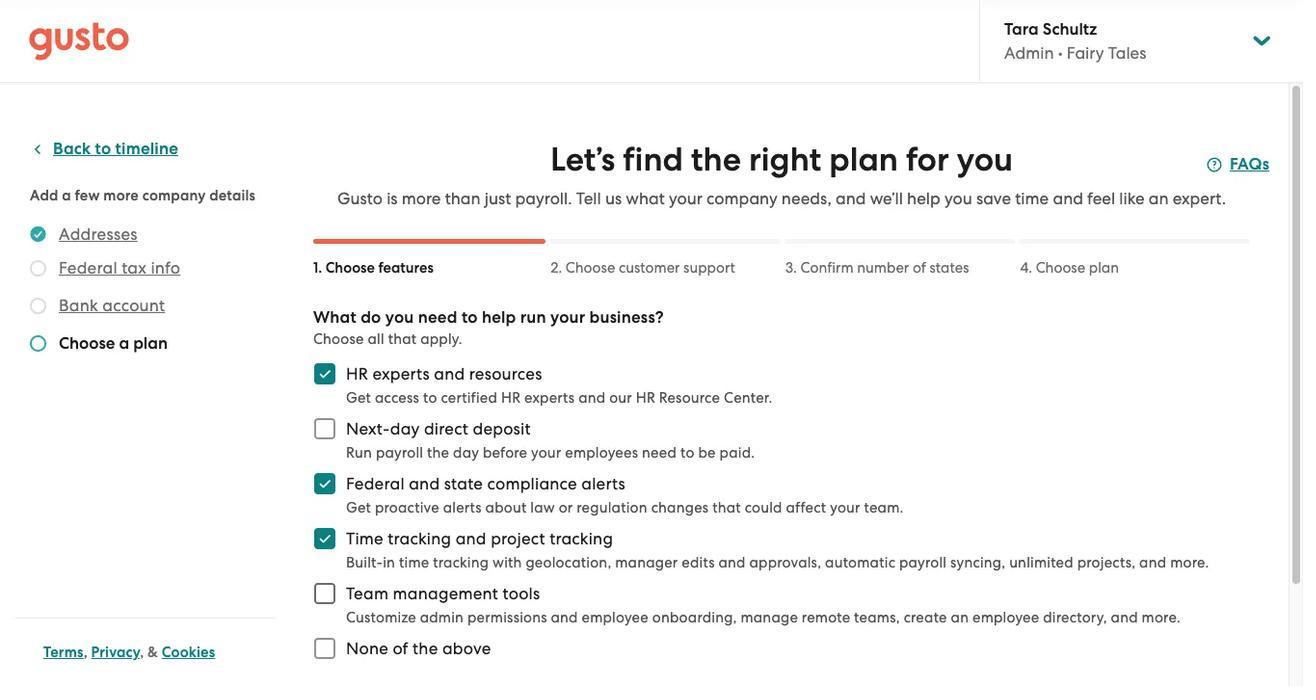 Task type: vqa. For each thing, say whether or not it's contained in the screenshot.


Task type: describe. For each thing, give the bounding box(es) containing it.
check image
[[30, 336, 46, 352]]

before
[[483, 445, 528, 462]]

be
[[699, 445, 716, 462]]

in
[[383, 554, 395, 572]]

0 vertical spatial payroll
[[376, 445, 424, 462]]

support
[[684, 259, 736, 277]]

changes
[[652, 500, 709, 517]]

and right directory,
[[1111, 609, 1139, 627]]

business?
[[590, 308, 664, 328]]

2 employee from the left
[[973, 609, 1040, 627]]

Next-day direct deposit checkbox
[[304, 408, 346, 450]]

to down hr experts and resources
[[423, 390, 437, 407]]

and right projects,
[[1140, 554, 1167, 572]]

terms , privacy , & cookies
[[43, 644, 215, 662]]

remote
[[802, 609, 851, 627]]

1 horizontal spatial need
[[642, 445, 677, 462]]

a for few
[[62, 187, 71, 204]]

your inside what do you need to help run your business? choose all that apply.
[[551, 308, 586, 328]]

to inside button
[[95, 139, 111, 159]]

choose inside what do you need to help run your business? choose all that apply.
[[313, 331, 364, 348]]

federal for federal tax info
[[59, 258, 117, 278]]

teams,
[[855, 609, 900, 627]]

choose for choose features
[[326, 259, 375, 277]]

and right edits
[[719, 554, 746, 572]]

1 horizontal spatial hr
[[501, 390, 521, 407]]

state
[[444, 474, 483, 494]]

create
[[904, 609, 948, 627]]

choose plan
[[1036, 259, 1120, 277]]

HR experts and resources checkbox
[[304, 353, 346, 395]]

run
[[346, 445, 372, 462]]

terms
[[43, 644, 84, 662]]

tracking down the proactive
[[388, 529, 452, 549]]

like
[[1120, 189, 1145, 208]]

find
[[623, 140, 684, 179]]

choose a plan list
[[30, 223, 267, 360]]

0 vertical spatial more.
[[1171, 554, 1210, 572]]

built-
[[346, 554, 383, 572]]

•
[[1059, 43, 1063, 63]]

geolocation,
[[526, 554, 612, 572]]

what
[[313, 308, 357, 328]]

cookies button
[[162, 641, 215, 664]]

and down about at the bottom left of page
[[456, 529, 487, 549]]

choose customer support
[[566, 259, 736, 277]]

right
[[749, 140, 822, 179]]

0 horizontal spatial hr
[[346, 365, 368, 384]]

faqs
[[1230, 154, 1270, 175]]

back
[[53, 139, 91, 159]]

our
[[610, 390, 632, 407]]

plan inside let's find the right plan for you gusto is more than just payroll. tell us what your company needs, and we'll help you save time and feel like an expert.
[[830, 140, 899, 179]]

faqs button
[[1207, 153, 1270, 176]]

company inside let's find the right plan for you gusto is more than just payroll. tell us what your company needs, and we'll help you save time and feel like an expert.
[[707, 189, 778, 208]]

and up certified
[[434, 365, 465, 384]]

and up the proactive
[[409, 474, 440, 494]]

bank account
[[59, 296, 165, 315]]

1 vertical spatial time
[[399, 554, 430, 572]]

above
[[443, 639, 491, 659]]

1 vertical spatial you
[[945, 189, 973, 208]]

your left the team. at right
[[831, 500, 861, 517]]

get for hr
[[346, 390, 371, 407]]

manager
[[615, 554, 678, 572]]

run payroll the day before your employees need to be paid.
[[346, 445, 755, 462]]

more inside let's find the right plan for you gusto is more than just payroll. tell us what your company needs, and we'll help you save time and feel like an expert.
[[402, 189, 441, 208]]

unlimited
[[1010, 554, 1074, 572]]

do
[[361, 308, 381, 328]]

back to timeline
[[53, 139, 178, 159]]

let's
[[551, 140, 615, 179]]

you inside what do you need to help run your business? choose all that apply.
[[385, 308, 414, 328]]

details
[[210, 187, 256, 204]]

1 vertical spatial alerts
[[443, 500, 482, 517]]

needs,
[[782, 189, 832, 208]]

onboarding,
[[653, 609, 737, 627]]

1 vertical spatial that
[[713, 500, 741, 517]]

team
[[346, 584, 389, 604]]

and down geolocation,
[[551, 609, 578, 627]]

we'll
[[870, 189, 904, 208]]

federal and state compliance alerts
[[346, 474, 626, 494]]

add
[[30, 187, 58, 204]]

permissions
[[468, 609, 547, 627]]

directory,
[[1044, 609, 1108, 627]]

fairy
[[1067, 43, 1105, 63]]

tracking up geolocation,
[[550, 529, 613, 549]]

and left our
[[579, 390, 606, 407]]

all
[[368, 331, 385, 348]]

number
[[858, 259, 910, 277]]

circle check image
[[30, 223, 46, 246]]

compliance
[[488, 474, 578, 494]]

bank
[[59, 296, 98, 315]]

with
[[493, 554, 522, 572]]

0 vertical spatial experts
[[373, 365, 430, 384]]

privacy
[[91, 644, 140, 662]]

addresses
[[59, 225, 138, 244]]

2 , from the left
[[140, 644, 144, 662]]

confirm
[[801, 259, 854, 277]]

law
[[531, 500, 555, 517]]

customize
[[346, 609, 416, 627]]

Time tracking and project tracking checkbox
[[304, 518, 346, 560]]

&
[[148, 644, 158, 662]]

get for federal
[[346, 500, 371, 517]]

1 horizontal spatial experts
[[525, 390, 575, 407]]

what do you need to help run your business? choose all that apply.
[[313, 308, 664, 348]]

payroll.
[[515, 189, 572, 208]]

built-in time tracking with geolocation, manager edits and approvals, automatic payroll syncing, unlimited projects, and more.
[[346, 554, 1210, 572]]

federal for federal and state compliance alerts
[[346, 474, 405, 494]]

approvals,
[[750, 554, 822, 572]]

automatic
[[826, 554, 896, 572]]

info
[[151, 258, 181, 278]]

1 vertical spatial plan
[[1090, 259, 1120, 277]]

schultz
[[1043, 19, 1098, 40]]

projects,
[[1078, 554, 1136, 572]]

time tracking and project tracking
[[346, 529, 613, 549]]

customer
[[619, 259, 680, 277]]

a for plan
[[119, 334, 129, 354]]

1 horizontal spatial alerts
[[582, 474, 626, 494]]

admin
[[420, 609, 464, 627]]

Federal and state compliance alerts checkbox
[[304, 463, 346, 505]]

resource
[[659, 390, 720, 407]]

1 vertical spatial of
[[393, 639, 409, 659]]

and left feel
[[1053, 189, 1084, 208]]

back to timeline button
[[30, 138, 178, 161]]

manage
[[741, 609, 798, 627]]

tara schultz admin • fairy tales
[[1005, 19, 1147, 63]]

tell
[[576, 189, 601, 208]]

privacy link
[[91, 644, 140, 662]]



Task type: locate. For each thing, give the bounding box(es) containing it.
check image for federal
[[30, 260, 46, 277]]

more. right directory,
[[1142, 609, 1181, 627]]

employee
[[582, 609, 649, 627], [973, 609, 1040, 627]]

edits
[[682, 554, 715, 572]]

syncing,
[[951, 554, 1006, 572]]

day down access
[[390, 419, 420, 439]]

plan down "account"
[[133, 334, 168, 354]]

help inside let's find the right plan for you gusto is more than just payroll. tell us what your company needs, and we'll help you save time and feel like an expert.
[[908, 189, 941, 208]]

payroll down "next-"
[[376, 445, 424, 462]]

hr experts and resources
[[346, 365, 543, 384]]

time right save
[[1016, 189, 1049, 208]]

hr down all at the left
[[346, 365, 368, 384]]

plan up we'll
[[830, 140, 899, 179]]

1 vertical spatial get
[[346, 500, 371, 517]]

could
[[745, 500, 783, 517]]

2 vertical spatial you
[[385, 308, 414, 328]]

choose a plan
[[59, 334, 168, 354]]

run
[[520, 308, 547, 328]]

1 vertical spatial an
[[951, 609, 969, 627]]

alerts down state
[[443, 500, 482, 517]]

your right run
[[551, 308, 586, 328]]

bank account button
[[59, 294, 165, 317]]

,
[[84, 644, 88, 662], [140, 644, 144, 662]]

the down next-day direct deposit
[[427, 445, 450, 462]]

tales
[[1109, 43, 1147, 63]]

0 horizontal spatial need
[[418, 308, 458, 328]]

gusto
[[338, 189, 383, 208]]

what
[[626, 189, 665, 208]]

0 vertical spatial you
[[957, 140, 1014, 179]]

1 horizontal spatial ,
[[140, 644, 144, 662]]

0 vertical spatial need
[[418, 308, 458, 328]]

need up apply.
[[418, 308, 458, 328]]

your inside let's find the right plan for you gusto is more than just payroll. tell us what your company needs, and we'll help you save time and feel like an expert.
[[669, 189, 703, 208]]

about
[[486, 500, 527, 517]]

management
[[393, 584, 499, 604]]

regulation
[[577, 500, 648, 517]]

, left privacy
[[84, 644, 88, 662]]

customize admin permissions and employee onboarding, manage remote teams, create an employee directory, and more.
[[346, 609, 1181, 627]]

that inside what do you need to help run your business? choose all that apply.
[[388, 331, 417, 348]]

federal tax info
[[59, 258, 181, 278]]

let's find the right plan for you gusto is more than just payroll. tell us what your company needs, and we'll help you save time and feel like an expert.
[[338, 140, 1227, 208]]

0 vertical spatial of
[[913, 259, 927, 277]]

us
[[606, 189, 622, 208]]

federal tax info button
[[59, 257, 181, 280]]

you right do
[[385, 308, 414, 328]]

0 horizontal spatial plan
[[133, 334, 168, 354]]

states
[[930, 259, 970, 277]]

plan down feel
[[1090, 259, 1120, 277]]

1 vertical spatial help
[[482, 308, 516, 328]]

0 horizontal spatial a
[[62, 187, 71, 204]]

the for payroll
[[427, 445, 450, 462]]

experts up access
[[373, 365, 430, 384]]

1 check image from the top
[[30, 260, 46, 277]]

choose for choose a plan
[[59, 334, 115, 354]]

you up save
[[957, 140, 1014, 179]]

next-day direct deposit
[[346, 419, 531, 439]]

time right in
[[399, 554, 430, 572]]

0 horizontal spatial ,
[[84, 644, 88, 662]]

1 horizontal spatial time
[[1016, 189, 1049, 208]]

choose features
[[326, 259, 434, 277]]

cookies
[[162, 644, 215, 662]]

terms link
[[43, 644, 84, 662]]

a left few at left top
[[62, 187, 71, 204]]

tracking down 'time tracking and project tracking'
[[433, 554, 489, 572]]

project
[[491, 529, 546, 549]]

employee down manager
[[582, 609, 649, 627]]

that
[[388, 331, 417, 348], [713, 500, 741, 517]]

1 horizontal spatial help
[[908, 189, 941, 208]]

plan inside list
[[133, 334, 168, 354]]

features
[[378, 259, 434, 277]]

2 check image from the top
[[30, 298, 46, 314]]

0 horizontal spatial day
[[390, 419, 420, 439]]

help inside what do you need to help run your business? choose all that apply.
[[482, 308, 516, 328]]

1 vertical spatial payroll
[[900, 554, 947, 572]]

team.
[[864, 500, 904, 517]]

resources
[[469, 365, 543, 384]]

experts down resources
[[525, 390, 575, 407]]

, left &
[[140, 644, 144, 662]]

alerts
[[582, 474, 626, 494], [443, 500, 482, 517]]

0 vertical spatial plan
[[830, 140, 899, 179]]

1 horizontal spatial a
[[119, 334, 129, 354]]

choose for choose customer support
[[566, 259, 616, 277]]

2 vertical spatial plan
[[133, 334, 168, 354]]

next-
[[346, 419, 390, 439]]

Team management tools checkbox
[[304, 573, 346, 615]]

1 vertical spatial day
[[453, 445, 479, 462]]

company down 'right'
[[707, 189, 778, 208]]

1 vertical spatial more.
[[1142, 609, 1181, 627]]

to right back
[[95, 139, 111, 159]]

get proactive alerts about law or regulation changes that could affect your team.
[[346, 500, 904, 517]]

the for find
[[691, 140, 741, 179]]

of right none
[[393, 639, 409, 659]]

0 horizontal spatial of
[[393, 639, 409, 659]]

hr down resources
[[501, 390, 521, 407]]

1 horizontal spatial payroll
[[900, 554, 947, 572]]

time
[[346, 529, 384, 549]]

0 horizontal spatial an
[[951, 609, 969, 627]]

help left run
[[482, 308, 516, 328]]

affect
[[786, 500, 827, 517]]

time inside let's find the right plan for you gusto is more than just payroll. tell us what your company needs, and we'll help you save time and feel like an expert.
[[1016, 189, 1049, 208]]

1 vertical spatial a
[[119, 334, 129, 354]]

federal inside button
[[59, 258, 117, 278]]

more. right projects,
[[1171, 554, 1210, 572]]

0 vertical spatial a
[[62, 187, 71, 204]]

1 horizontal spatial company
[[707, 189, 778, 208]]

the right find
[[691, 140, 741, 179]]

your up compliance in the left of the page
[[531, 445, 562, 462]]

and left we'll
[[836, 189, 866, 208]]

2 get from the top
[[346, 500, 371, 517]]

None of the above checkbox
[[304, 628, 346, 670]]

0 vertical spatial the
[[691, 140, 741, 179]]

and
[[836, 189, 866, 208], [1053, 189, 1084, 208], [434, 365, 465, 384], [579, 390, 606, 407], [409, 474, 440, 494], [456, 529, 487, 549], [719, 554, 746, 572], [1140, 554, 1167, 572], [551, 609, 578, 627], [1111, 609, 1139, 627]]

addresses button
[[59, 223, 138, 246]]

experts
[[373, 365, 430, 384], [525, 390, 575, 407]]

0 horizontal spatial payroll
[[376, 445, 424, 462]]

time
[[1016, 189, 1049, 208], [399, 554, 430, 572]]

choose
[[326, 259, 375, 277], [566, 259, 616, 277], [1036, 259, 1086, 277], [313, 331, 364, 348], [59, 334, 115, 354]]

0 horizontal spatial more
[[104, 187, 139, 204]]

hr right our
[[636, 390, 656, 407]]

1 vertical spatial need
[[642, 445, 677, 462]]

more.
[[1171, 554, 1210, 572], [1142, 609, 1181, 627]]

alerts up regulation
[[582, 474, 626, 494]]

that left could
[[713, 500, 741, 517]]

0 horizontal spatial federal
[[59, 258, 117, 278]]

team management tools
[[346, 584, 540, 604]]

the down admin
[[413, 639, 438, 659]]

apply.
[[421, 331, 463, 348]]

federal down addresses
[[59, 258, 117, 278]]

few
[[75, 187, 100, 204]]

proactive
[[375, 500, 440, 517]]

more right few at left top
[[104, 187, 139, 204]]

0 vertical spatial get
[[346, 390, 371, 407]]

home image
[[29, 22, 129, 60]]

check image for bank
[[30, 298, 46, 314]]

1 horizontal spatial day
[[453, 445, 479, 462]]

the inside let's find the right plan for you gusto is more than just payroll. tell us what your company needs, and we'll help you save time and feel like an expert.
[[691, 140, 741, 179]]

you
[[957, 140, 1014, 179], [945, 189, 973, 208], [385, 308, 414, 328]]

0 horizontal spatial help
[[482, 308, 516, 328]]

paid.
[[720, 445, 755, 462]]

1 horizontal spatial more
[[402, 189, 441, 208]]

0 vertical spatial an
[[1149, 189, 1169, 208]]

help right we'll
[[908, 189, 941, 208]]

none of the above
[[346, 639, 491, 659]]

0 horizontal spatial employee
[[582, 609, 649, 627]]

0 vertical spatial federal
[[59, 258, 117, 278]]

choose for choose plan
[[1036, 259, 1086, 277]]

1 vertical spatial federal
[[346, 474, 405, 494]]

of left 'states'
[[913, 259, 927, 277]]

more
[[104, 187, 139, 204], [402, 189, 441, 208]]

employee down syncing,
[[973, 609, 1040, 627]]

1 horizontal spatial that
[[713, 500, 741, 517]]

check image down 'circle check' icon
[[30, 260, 46, 277]]

the for of
[[413, 639, 438, 659]]

1 get from the top
[[346, 390, 371, 407]]

an right create
[[951, 609, 969, 627]]

0 vertical spatial help
[[908, 189, 941, 208]]

get
[[346, 390, 371, 407], [346, 500, 371, 517]]

0 horizontal spatial time
[[399, 554, 430, 572]]

2 vertical spatial the
[[413, 639, 438, 659]]

center.
[[724, 390, 773, 407]]

1 employee from the left
[[582, 609, 649, 627]]

none
[[346, 639, 389, 659]]

1 horizontal spatial an
[[1149, 189, 1169, 208]]

need inside what do you need to help run your business? choose all that apply.
[[418, 308, 458, 328]]

to left the be
[[681, 445, 695, 462]]

get up "next-"
[[346, 390, 371, 407]]

get access to certified hr experts and our hr resource center.
[[346, 390, 773, 407]]

hr
[[346, 365, 368, 384], [501, 390, 521, 407], [636, 390, 656, 407]]

the
[[691, 140, 741, 179], [427, 445, 450, 462], [413, 639, 438, 659]]

to inside what do you need to help run your business? choose all that apply.
[[462, 308, 478, 328]]

1 horizontal spatial plan
[[830, 140, 899, 179]]

2 horizontal spatial hr
[[636, 390, 656, 407]]

that right all at the left
[[388, 331, 417, 348]]

feel
[[1088, 189, 1116, 208]]

0 horizontal spatial experts
[[373, 365, 430, 384]]

federal down run
[[346, 474, 405, 494]]

check image up check image
[[30, 298, 46, 314]]

just
[[485, 189, 511, 208]]

your right what
[[669, 189, 703, 208]]

get up time
[[346, 500, 371, 517]]

0 vertical spatial alerts
[[582, 474, 626, 494]]

payroll up create
[[900, 554, 947, 572]]

company
[[142, 187, 206, 204], [707, 189, 778, 208]]

choose inside list
[[59, 334, 115, 354]]

is
[[387, 189, 398, 208]]

you left save
[[945, 189, 973, 208]]

tracking
[[388, 529, 452, 549], [550, 529, 613, 549], [433, 554, 489, 572]]

0 vertical spatial check image
[[30, 260, 46, 277]]

timeline
[[115, 139, 178, 159]]

1 horizontal spatial federal
[[346, 474, 405, 494]]

a down "account"
[[119, 334, 129, 354]]

to up apply.
[[462, 308, 478, 328]]

need left the be
[[642, 445, 677, 462]]

employees
[[565, 445, 639, 462]]

1 vertical spatial check image
[[30, 298, 46, 314]]

add a few more company details
[[30, 187, 256, 204]]

1 horizontal spatial of
[[913, 259, 927, 277]]

1 , from the left
[[84, 644, 88, 662]]

1 vertical spatial experts
[[525, 390, 575, 407]]

0 horizontal spatial company
[[142, 187, 206, 204]]

an right like
[[1149, 189, 1169, 208]]

more right is at the top left
[[402, 189, 441, 208]]

for
[[907, 140, 950, 179]]

company down timeline on the top left
[[142, 187, 206, 204]]

2 horizontal spatial plan
[[1090, 259, 1120, 277]]

an inside let's find the right plan for you gusto is more than just payroll. tell us what your company needs, and we'll help you save time and feel like an expert.
[[1149, 189, 1169, 208]]

0 horizontal spatial alerts
[[443, 500, 482, 517]]

0 horizontal spatial that
[[388, 331, 417, 348]]

0 vertical spatial day
[[390, 419, 420, 439]]

check image
[[30, 260, 46, 277], [30, 298, 46, 314]]

1 horizontal spatial employee
[[973, 609, 1040, 627]]

tara
[[1005, 19, 1039, 40]]

0 vertical spatial time
[[1016, 189, 1049, 208]]

0 vertical spatial that
[[388, 331, 417, 348]]

1 vertical spatial the
[[427, 445, 450, 462]]

day up state
[[453, 445, 479, 462]]

a inside choose a plan list
[[119, 334, 129, 354]]



